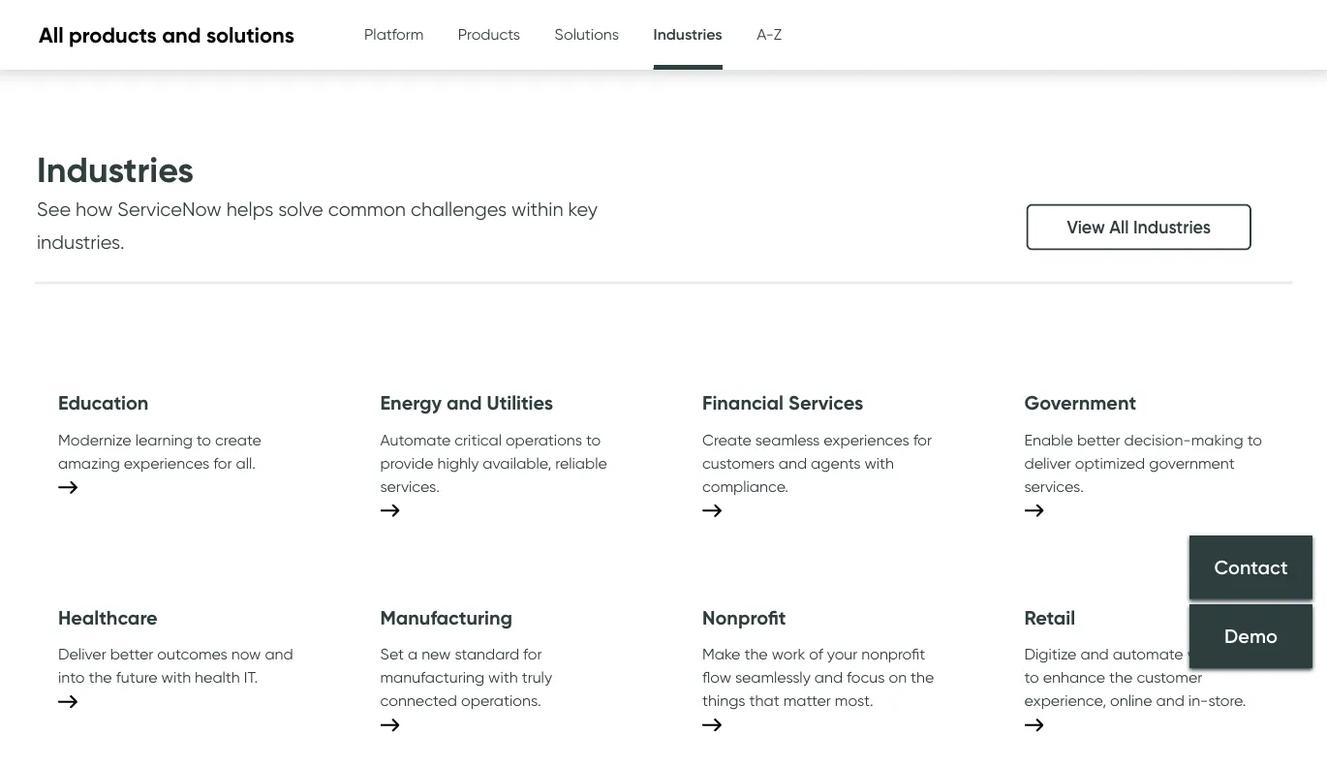 Task type: locate. For each thing, give the bounding box(es) containing it.
into
[[58, 669, 85, 688]]

experiences inside modernize learning to create amazing experiences for all.
[[124, 454, 210, 473]]

standard
[[455, 645, 520, 664]]

0 vertical spatial industries
[[654, 24, 723, 43]]

automate
[[1113, 645, 1184, 664]]

the
[[745, 645, 768, 664], [89, 669, 112, 688], [911, 669, 935, 688], [1110, 669, 1134, 688]]

learning
[[135, 431, 193, 450]]

1 vertical spatial industries
[[37, 148, 194, 192]]

1 horizontal spatial experiences
[[824, 431, 910, 450]]

enable
[[1025, 431, 1074, 450]]

nonprofit
[[703, 606, 787, 630]]

to right the making
[[1248, 431, 1263, 450]]

better inside the enable better decision-making to deliver optimized government services.
[[1078, 431, 1121, 450]]

and
[[162, 22, 201, 48], [447, 392, 482, 416], [779, 454, 808, 473], [265, 645, 293, 664], [1081, 645, 1110, 664], [815, 669, 843, 688], [1157, 692, 1185, 711]]

operations.
[[461, 692, 542, 711]]

a-z link
[[757, 0, 782, 68]]

modernize
[[58, 431, 131, 450]]

solutions link
[[555, 0, 619, 68]]

the inside deliver better outcomes now and into the future with health it.
[[89, 669, 112, 688]]

0 vertical spatial all
[[39, 22, 64, 48]]

seamlessly
[[736, 669, 811, 688]]

2 horizontal spatial industries
[[1134, 217, 1212, 238]]

0 vertical spatial for
[[914, 431, 933, 450]]

to up reliable
[[586, 431, 601, 450]]

1 horizontal spatial all
[[1110, 217, 1130, 238]]

services. inside the enable better decision-making to deliver optimized government services.
[[1025, 477, 1085, 496]]

better for healthcare
[[110, 645, 153, 664]]

automate
[[380, 431, 451, 450]]

focus
[[847, 669, 885, 688]]

0 horizontal spatial industries
[[37, 148, 194, 192]]

with inside deliver better outcomes now and into the future with health it.
[[161, 669, 191, 688]]

1 vertical spatial for
[[213, 454, 232, 473]]

and down of
[[815, 669, 843, 688]]

better for government
[[1078, 431, 1121, 450]]

all left "products"
[[39, 22, 64, 48]]

and right now
[[265, 645, 293, 664]]

services. down "deliver"
[[1025, 477, 1085, 496]]

how
[[76, 198, 113, 221]]

1 vertical spatial experiences
[[124, 454, 210, 473]]

1 horizontal spatial better
[[1078, 431, 1121, 450]]

with right agents
[[865, 454, 895, 473]]

operations
[[506, 431, 583, 450]]

to
[[197, 431, 211, 450], [586, 431, 601, 450], [1248, 431, 1263, 450], [1025, 669, 1040, 688]]

industries inside industries see how servicenow helps solve common challenges within key industries.
[[37, 148, 194, 192]]

deliver
[[58, 645, 106, 664]]

1 vertical spatial all
[[1110, 217, 1130, 238]]

the right into
[[89, 669, 112, 688]]

contact link
[[1190, 536, 1313, 600]]

digitize
[[1025, 645, 1077, 664]]

2 horizontal spatial for
[[914, 431, 933, 450]]

and down customer
[[1157, 692, 1185, 711]]

connected
[[380, 692, 458, 711]]

deliver better outcomes now and into the future with health it.
[[58, 645, 293, 688]]

better inside deliver better outcomes now and into the future with health it.
[[110, 645, 153, 664]]

experiences inside create seamless experiences for customers and agents with compliance.
[[824, 431, 910, 450]]

industries
[[654, 24, 723, 43], [37, 148, 194, 192], [1134, 217, 1212, 238]]

0 horizontal spatial all
[[39, 22, 64, 48]]

for inside modernize learning to create amazing experiences for all.
[[213, 454, 232, 473]]

to inside the enable better decision-making to deliver optimized government services.
[[1248, 431, 1263, 450]]

better up the optimized
[[1078, 431, 1121, 450]]

experiences up agents
[[824, 431, 910, 450]]

government
[[1025, 392, 1137, 416]]

utilities
[[487, 392, 553, 416]]

2 services. from the left
[[1025, 477, 1085, 496]]

0 horizontal spatial better
[[110, 645, 153, 664]]

provide
[[380, 454, 434, 473]]

0 horizontal spatial experiences
[[124, 454, 210, 473]]

0 horizontal spatial services.
[[380, 477, 440, 496]]

challenges
[[411, 198, 507, 221]]

industries left a-
[[654, 24, 723, 43]]

2 vertical spatial for
[[523, 645, 542, 664]]

industries right the view
[[1134, 217, 1212, 238]]

1 horizontal spatial services.
[[1025, 477, 1085, 496]]

and down seamless
[[779, 454, 808, 473]]

retail
[[1025, 606, 1076, 630]]

1 services. from the left
[[380, 477, 440, 496]]

and inside create seamless experiences for customers and agents with compliance.
[[779, 454, 808, 473]]

all inside view all industries link
[[1110, 217, 1130, 238]]

with up operations.
[[489, 669, 518, 688]]

see
[[37, 198, 71, 221]]

manufacturing
[[380, 606, 513, 630]]

highly
[[438, 454, 479, 473]]

health
[[195, 669, 240, 688]]

the up online
[[1110, 669, 1134, 688]]

1 vertical spatial better
[[110, 645, 153, 664]]

0 vertical spatial experiences
[[824, 431, 910, 450]]

demo
[[1225, 625, 1278, 648]]

solve
[[278, 198, 324, 221]]

financial
[[703, 392, 784, 416]]

0 horizontal spatial with
[[161, 669, 191, 688]]

2 horizontal spatial with
[[865, 454, 895, 473]]

1 horizontal spatial industries
[[654, 24, 723, 43]]

services. inside the automate critical operations to provide highly available, reliable services.
[[380, 477, 440, 496]]

0 horizontal spatial for
[[213, 454, 232, 473]]

industries up how
[[37, 148, 194, 192]]

all
[[39, 22, 64, 48], [1110, 217, 1130, 238]]

solutions
[[206, 22, 295, 48]]

with down outcomes
[[161, 669, 191, 688]]

services. down provide
[[380, 477, 440, 496]]

to left create
[[197, 431, 211, 450]]

government
[[1150, 454, 1236, 473]]

with inside "set a new standard for manufacturing with truly connected operations."
[[489, 669, 518, 688]]

experiences
[[824, 431, 910, 450], [124, 454, 210, 473]]

all products and solutions
[[39, 22, 295, 48]]

energy
[[380, 392, 442, 416]]

matter
[[784, 692, 832, 711]]

all right the view
[[1110, 217, 1130, 238]]

0 vertical spatial better
[[1078, 431, 1121, 450]]

better
[[1078, 431, 1121, 450], [110, 645, 153, 664]]

services. for energy and utilities
[[380, 477, 440, 496]]

to down the digitize
[[1025, 669, 1040, 688]]

the up seamlessly on the bottom
[[745, 645, 768, 664]]

workflows
[[1188, 645, 1257, 664]]

view all industries
[[1068, 217, 1212, 238]]

experiences down learning
[[124, 454, 210, 473]]

manufacturing
[[380, 669, 485, 688]]

store.
[[1209, 692, 1247, 711]]

critical
[[455, 431, 502, 450]]

for inside "set a new standard for manufacturing with truly connected operations."
[[523, 645, 542, 664]]

1 horizontal spatial for
[[523, 645, 542, 664]]

in-
[[1189, 692, 1209, 711]]

1 horizontal spatial with
[[489, 669, 518, 688]]

better up future
[[110, 645, 153, 664]]



Task type: describe. For each thing, give the bounding box(es) containing it.
and up critical
[[447, 392, 482, 416]]

outcomes
[[157, 645, 228, 664]]

make
[[703, 645, 741, 664]]

and right "products"
[[162, 22, 201, 48]]

solutions
[[555, 24, 619, 43]]

common
[[328, 198, 406, 221]]

and inside make the work of your nonprofit flow seamlessly and focus on the things that matter most.
[[815, 669, 843, 688]]

products link
[[458, 0, 521, 68]]

to inside digitize and automate workflows to enhance the customer experience, online and in-store.
[[1025, 669, 1040, 688]]

a-z
[[757, 24, 782, 43]]

it.
[[244, 669, 258, 688]]

and inside deliver better outcomes now and into the future with health it.
[[265, 645, 293, 664]]

servicenow
[[118, 198, 222, 221]]

future
[[116, 669, 158, 688]]

contact
[[1215, 555, 1289, 579]]

available,
[[483, 454, 552, 473]]

financial services
[[703, 392, 864, 416]]

your
[[828, 645, 858, 664]]

experience,
[[1025, 692, 1107, 711]]

decision-
[[1125, 431, 1192, 450]]

now
[[231, 645, 261, 664]]

helps
[[227, 198, 274, 221]]

set
[[380, 645, 404, 664]]

education
[[58, 392, 149, 416]]

making
[[1192, 431, 1244, 450]]

industries for industries
[[654, 24, 723, 43]]

industries see how servicenow helps solve common challenges within key industries.
[[37, 148, 598, 254]]

view all industries link
[[1027, 205, 1252, 251]]

seamless
[[756, 431, 820, 450]]

products
[[458, 24, 521, 43]]

industries for industries see how servicenow helps solve common challenges within key industries.
[[37, 148, 194, 192]]

optimized
[[1076, 454, 1146, 473]]

demo link
[[1190, 605, 1313, 669]]

digitize and automate workflows to enhance the customer experience, online and in-store.
[[1025, 645, 1257, 711]]

customers
[[703, 454, 775, 473]]

a-
[[757, 24, 774, 43]]

enable better decision-making to deliver optimized government services.
[[1025, 431, 1263, 496]]

a
[[408, 645, 418, 664]]

on
[[889, 669, 907, 688]]

the right "on"
[[911, 669, 935, 688]]

the inside digitize and automate workflows to enhance the customer experience, online and in-store.
[[1110, 669, 1134, 688]]

deliver
[[1025, 454, 1072, 473]]

reliable
[[556, 454, 608, 473]]

services. for government
[[1025, 477, 1085, 496]]

truly
[[522, 669, 553, 688]]

products
[[69, 22, 157, 48]]

and up enhance
[[1081, 645, 1110, 664]]

view
[[1068, 217, 1106, 238]]

set a new standard for manufacturing with truly connected operations.
[[380, 645, 553, 711]]

all.
[[236, 454, 256, 473]]

create
[[215, 431, 262, 450]]

services
[[789, 392, 864, 416]]

to inside modernize learning to create amazing experiences for all.
[[197, 431, 211, 450]]

to inside the automate critical operations to provide highly available, reliable services.
[[586, 431, 601, 450]]

healthcare
[[58, 606, 158, 630]]

platform
[[364, 24, 424, 43]]

new
[[422, 645, 451, 664]]

amazing
[[58, 454, 120, 473]]

energy and utilities
[[380, 392, 553, 416]]

modernize learning to create amazing experiences for all.
[[58, 431, 262, 473]]

z
[[774, 24, 782, 43]]

within
[[512, 198, 564, 221]]

agents
[[811, 454, 861, 473]]

that
[[750, 692, 780, 711]]

things
[[703, 692, 746, 711]]

flow
[[703, 669, 732, 688]]

enhance
[[1044, 669, 1106, 688]]

2 vertical spatial industries
[[1134, 217, 1212, 238]]

with inside create seamless experiences for customers and agents with compliance.
[[865, 454, 895, 473]]

of
[[810, 645, 824, 664]]

key
[[569, 198, 598, 221]]

online
[[1111, 692, 1153, 711]]

nonprofit
[[862, 645, 926, 664]]

create seamless experiences for customers and agents with compliance.
[[703, 431, 933, 496]]

for inside create seamless experiences for customers and agents with compliance.
[[914, 431, 933, 450]]

most.
[[835, 692, 874, 711]]

work
[[772, 645, 806, 664]]

make the work of your nonprofit flow seamlessly and focus on the things that matter most.
[[703, 645, 935, 711]]

industries link
[[654, 0, 723, 73]]

automate critical operations to provide highly available, reliable services.
[[380, 431, 608, 496]]



Task type: vqa. For each thing, say whether or not it's contained in the screenshot.


